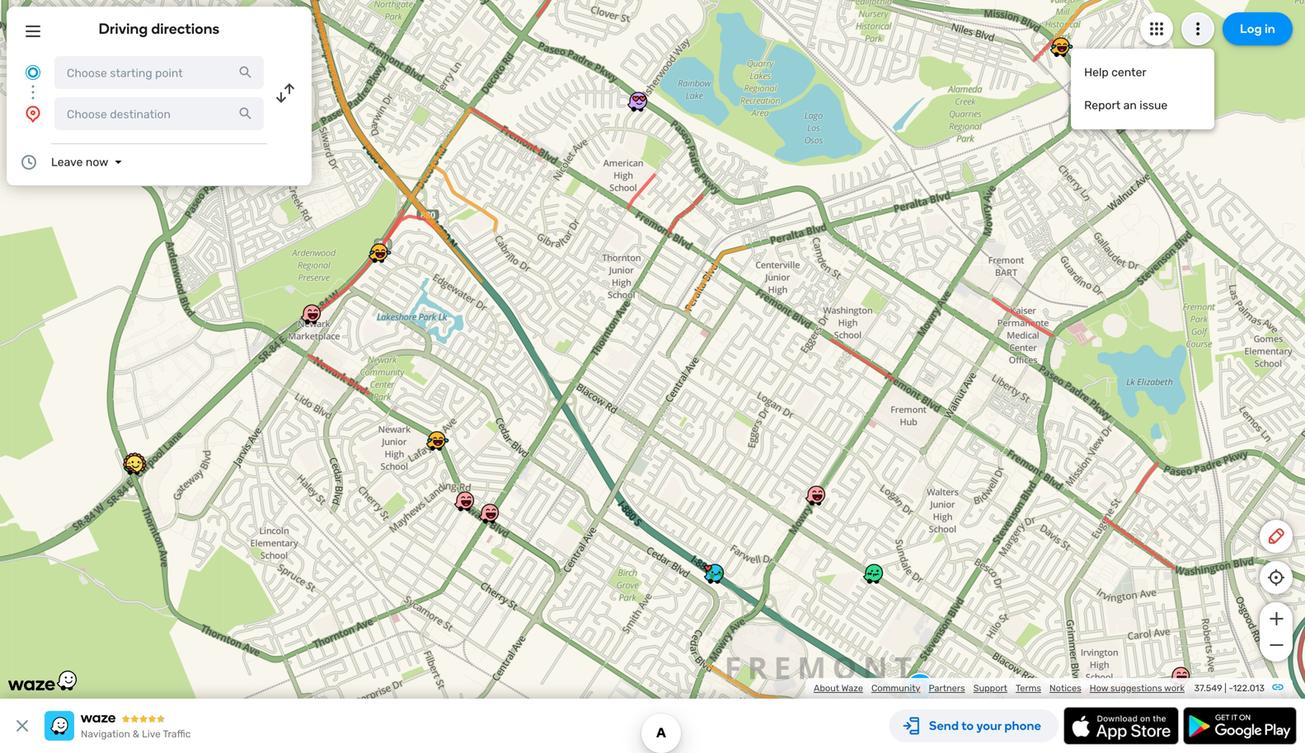 Task type: vqa. For each thing, say whether or not it's contained in the screenshot.
-
yes



Task type: locate. For each thing, give the bounding box(es) containing it.
zoom out image
[[1266, 636, 1286, 655]]

partners link
[[929, 683, 965, 694]]

leave now
[[51, 155, 108, 169]]

122.013
[[1233, 683, 1265, 694]]

current location image
[[23, 63, 43, 82]]

partners
[[929, 683, 965, 694]]

work
[[1164, 683, 1185, 694]]

37.549
[[1194, 683, 1222, 694]]

link image
[[1271, 681, 1284, 694]]

|
[[1224, 683, 1227, 694]]

location image
[[23, 104, 43, 124]]

support
[[973, 683, 1007, 694]]

leave
[[51, 155, 83, 169]]

now
[[86, 155, 108, 169]]

notices
[[1049, 683, 1081, 694]]

x image
[[12, 716, 32, 736]]

about
[[814, 683, 839, 694]]

live
[[142, 729, 161, 740]]



Task type: describe. For each thing, give the bounding box(es) containing it.
notices link
[[1049, 683, 1081, 694]]

about waze link
[[814, 683, 863, 694]]

suggestions
[[1110, 683, 1162, 694]]

pencil image
[[1266, 527, 1286, 547]]

about waze community partners support terms notices how suggestions work
[[814, 683, 1185, 694]]

clock image
[[19, 153, 39, 172]]

waze
[[841, 683, 863, 694]]

traffic
[[163, 729, 191, 740]]

37.549 | -122.013
[[1194, 683, 1265, 694]]

driving directions
[[99, 20, 220, 38]]

Choose starting point text field
[[54, 56, 264, 89]]

terms link
[[1016, 683, 1041, 694]]

navigation
[[81, 729, 130, 740]]

navigation & live traffic
[[81, 729, 191, 740]]

directions
[[151, 20, 220, 38]]

support link
[[973, 683, 1007, 694]]

Choose destination text field
[[54, 97, 264, 130]]

how
[[1090, 683, 1108, 694]]

how suggestions work link
[[1090, 683, 1185, 694]]

community
[[871, 683, 920, 694]]

&
[[133, 729, 139, 740]]

zoom in image
[[1266, 609, 1286, 629]]

terms
[[1016, 683, 1041, 694]]

-
[[1229, 683, 1233, 694]]

driving
[[99, 20, 148, 38]]

community link
[[871, 683, 920, 694]]



